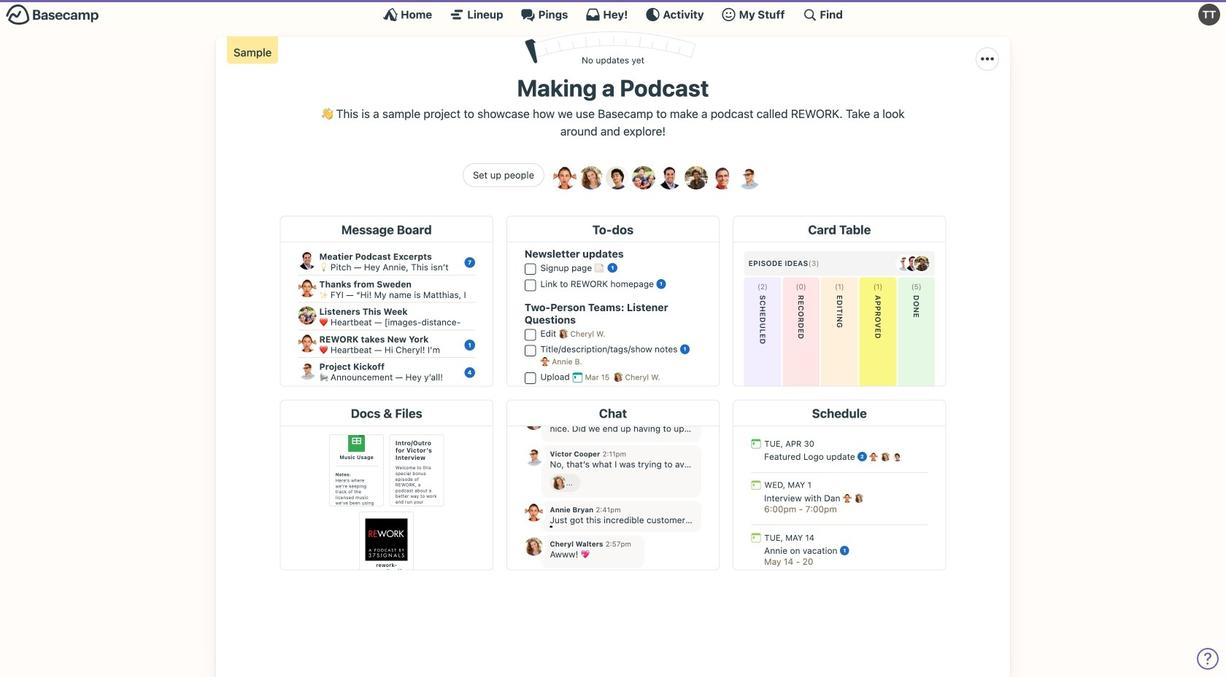 Task type: describe. For each thing, give the bounding box(es) containing it.
nicole katz image
[[685, 166, 708, 190]]

terry turtle image
[[1198, 4, 1220, 26]]

people on this project element
[[550, 163, 763, 201]]

main element
[[0, 0, 1226, 28]]

jared davis image
[[606, 166, 629, 190]]

steve marsh image
[[711, 166, 734, 190]]

josh fiske image
[[658, 166, 682, 190]]



Task type: locate. For each thing, give the bounding box(es) containing it.
keyboard shortcut: ⌘ + / image
[[802, 7, 817, 22]]

jennifer young image
[[632, 166, 655, 190]]

switch accounts image
[[6, 4, 99, 26]]

victor cooper image
[[737, 166, 760, 190]]

cheryl walters image
[[579, 166, 603, 190]]

annie bryan image
[[553, 166, 577, 190]]



Task type: vqa. For each thing, say whether or not it's contained in the screenshot.
questions
no



